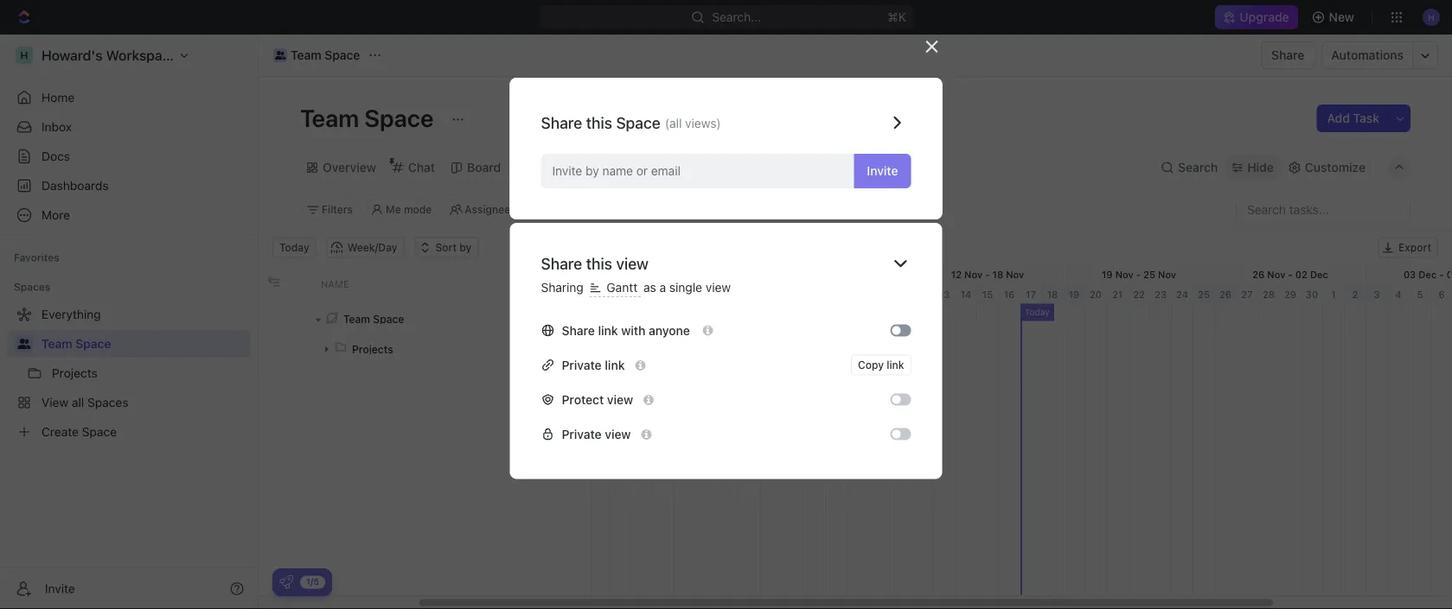 Task type: describe. For each thing, give the bounding box(es) containing it.
03 dec - 0
[[1404, 269, 1453, 280]]

hide
[[1248, 160, 1274, 175]]

overview
[[323, 160, 376, 175]]

chat
[[408, 160, 435, 175]]

23 element
[[1151, 285, 1172, 304]]

share link with anyone
[[562, 324, 693, 338]]

dec inside 03 dec - 09 dec element
[[1419, 269, 1437, 280]]

8 element
[[826, 285, 848, 304]]

search
[[1178, 160, 1218, 175]]

link for share
[[598, 324, 618, 338]]

calendar
[[586, 160, 637, 175]]

with
[[621, 324, 646, 338]]

calendar link
[[583, 156, 637, 180]]

)
[[717, 116, 721, 131]]

25 element
[[1194, 285, 1216, 304]]

24 element
[[1172, 285, 1194, 304]]

2 column header from the left
[[285, 265, 311, 303]]

(
[[665, 116, 670, 131]]

chat link
[[405, 156, 435, 180]]

add
[[1328, 111, 1351, 125]]

team space inside tree
[[42, 337, 111, 351]]

1 30 element from the left
[[632, 285, 653, 304]]

26 nov - 02 dec element
[[1216, 265, 1367, 284]]

5
[[1418, 289, 1424, 300]]

new button
[[1305, 3, 1365, 31]]

29 for 29 oct - 04 nov
[[648, 269, 660, 280]]

11 element
[[891, 285, 913, 304]]

15
[[983, 289, 993, 300]]

table
[[733, 160, 764, 175]]

24
[[1177, 289, 1189, 300]]

1 30 from the left
[[636, 289, 649, 300]]

4 column header from the left
[[562, 265, 591, 303]]

team space inside cell
[[343, 313, 404, 325]]

7 element
[[805, 285, 826, 304]]

task
[[1354, 111, 1380, 125]]

1 column header from the left
[[259, 265, 285, 303]]

6 nov from the left
[[1268, 269, 1286, 280]]

oct for 29
[[663, 269, 680, 280]]

inbox
[[42, 120, 72, 134]]

nov inside 'element'
[[705, 269, 723, 280]]

assignees
[[465, 204, 516, 216]]

customize
[[1305, 160, 1366, 175]]

export
[[1399, 242, 1432, 254]]

add task
[[1328, 111, 1380, 125]]

- for 02
[[1289, 269, 1293, 280]]

automations
[[1332, 48, 1404, 62]]

29 oct - 04 nov
[[648, 269, 723, 280]]

customize button
[[1283, 156, 1371, 180]]

export button
[[1378, 238, 1439, 258]]

space inside tree
[[76, 337, 111, 351]]

view down the protect view
[[605, 427, 631, 442]]

as a single view
[[644, 281, 731, 295]]

docs
[[42, 149, 70, 164]]

Search tasks... text field
[[1237, 197, 1410, 223]]

share this view
[[541, 254, 649, 273]]

12
[[952, 269, 962, 280]]

private view
[[562, 427, 631, 442]]

29 for first 29 element from the right
[[1285, 289, 1297, 300]]

spaces
[[14, 281, 51, 293]]

0
[[1447, 269, 1453, 280]]

overview link
[[319, 156, 376, 180]]

16
[[1004, 289, 1015, 300]]

this for view
[[586, 254, 613, 273]]

02
[[1296, 269, 1308, 280]]

docs link
[[7, 143, 251, 170]]

board
[[467, 160, 501, 175]]

2 30 element from the left
[[1302, 285, 1324, 304]]

hide button
[[1227, 156, 1279, 180]]

favorites
[[14, 252, 59, 264]]

1 horizontal spatial gantt
[[669, 160, 701, 175]]

- for 18
[[986, 269, 990, 280]]

or
[[637, 164, 648, 178]]

22 element
[[1129, 285, 1151, 304]]

28 for 2nd 28 element
[[1263, 289, 1275, 300]]

22 for 22
[[1134, 289, 1145, 300]]

copy link
[[858, 360, 905, 372]]

today button
[[273, 238, 316, 258]]

table link
[[730, 156, 764, 180]]

20
[[1090, 289, 1102, 300]]

19 for 19 nov - 25 nov
[[1102, 269, 1113, 280]]

29 for 2nd 29 element from the right
[[615, 289, 627, 300]]

1 1 from the left
[[683, 289, 688, 300]]

team inside tree
[[42, 337, 72, 351]]

name row
[[259, 265, 591, 304]]

- for 0
[[1440, 269, 1445, 280]]

dashboards
[[42, 179, 109, 193]]

onboarding checklist button image
[[279, 576, 293, 590]]

03
[[1404, 269, 1417, 280]]

onboarding checklist button element
[[279, 576, 293, 590]]

private link
[[562, 358, 625, 373]]

private for private view
[[562, 427, 602, 442]]

as
[[644, 281, 656, 295]]

03 dec - 09 dec element
[[1367, 265, 1453, 284]]

upgrade
[[1240, 10, 1290, 24]]

12 nov - 18 nov
[[952, 269, 1025, 280]]

19 for 19
[[1069, 289, 1080, 300]]

list link
[[530, 156, 554, 180]]

- for 28
[[532, 269, 537, 280]]

1 horizontal spatial  image
[[570, 279, 582, 291]]

all
[[670, 116, 682, 131]]

name
[[321, 279, 349, 290]]

list
[[533, 160, 554, 175]]

share button
[[1262, 42, 1315, 69]]

team space tree grid
[[259, 265, 591, 596]]

1 horizontal spatial invite
[[552, 164, 583, 178]]

13 element
[[934, 285, 956, 304]]

⌘k
[[888, 10, 906, 24]]

user group image inside team space tree
[[18, 339, 31, 350]]

31
[[658, 289, 669, 300]]

automations button
[[1323, 42, 1413, 68]]

16 element
[[999, 285, 1021, 304]]

2 3 from the left
[[1374, 289, 1381, 300]]

2 1 from the left
[[1332, 289, 1336, 300]]

views
[[685, 116, 717, 131]]



Task type: vqa. For each thing, say whether or not it's contained in the screenshot.
the right Dec
yes



Task type: locate. For each thing, give the bounding box(es) containing it.
2 nov from the left
[[965, 269, 983, 280]]

nov right 12
[[965, 269, 983, 280]]

- left 04
[[682, 269, 687, 280]]

dec
[[1311, 269, 1329, 280], [1419, 269, 1437, 280]]

12 element
[[913, 285, 934, 304]]

team inside cell
[[343, 313, 370, 325]]

22
[[498, 269, 510, 280], [1134, 289, 1145, 300]]

0 vertical spatial team space link
[[269, 45, 365, 66]]

team space
[[291, 48, 360, 62], [300, 103, 439, 132], [343, 313, 404, 325], [42, 337, 111, 351]]

0 horizontal spatial 26
[[1220, 289, 1232, 300]]

0 vertical spatial private
[[562, 358, 602, 373]]

space inside cell
[[373, 313, 404, 325]]

0 vertical spatial 19
[[1102, 269, 1113, 280]]

28 element right 27
[[1259, 285, 1281, 304]]

- for 04
[[682, 269, 687, 280]]

21 element
[[1107, 285, 1129, 304]]

1 horizontal spatial 3
[[1374, 289, 1381, 300]]

link for private
[[605, 358, 625, 373]]

share for share
[[1272, 48, 1305, 62]]

link
[[598, 324, 618, 338], [605, 358, 625, 373], [887, 360, 905, 372]]

nov up 21 element on the right top
[[1116, 269, 1134, 280]]

view
[[616, 254, 649, 273], [706, 281, 731, 295], [607, 393, 633, 407], [605, 427, 631, 442]]

26 element
[[1216, 285, 1237, 304]]

30 element down "02"
[[1302, 285, 1324, 304]]

19 up 21
[[1102, 269, 1113, 280]]

1 horizontal spatial oct
[[554, 269, 571, 280]]

1 dec from the left
[[1311, 269, 1329, 280]]

04
[[690, 269, 702, 280]]

1 horizontal spatial dec
[[1419, 269, 1437, 280]]

2 horizontal spatial invite
[[867, 164, 899, 178]]

sharing
[[541, 281, 587, 295]]

0 vertical spatial user group image
[[275, 51, 286, 60]]

private for private link
[[562, 358, 602, 373]]

link right copy
[[887, 360, 905, 372]]

name
[[603, 164, 633, 178]]

28 for first 28 element from left
[[593, 289, 606, 300]]

14
[[961, 289, 972, 300]]

1 horizontal spatial today
[[1025, 308, 1050, 318]]

dec right 03
[[1419, 269, 1437, 280]]

protect view
[[562, 393, 633, 407]]

gantt right or at the top left of the page
[[669, 160, 701, 175]]

0 vertical spatial gantt
[[669, 160, 701, 175]]

22 oct - 28 oct
[[498, 269, 571, 280]]

this up calendar link
[[586, 113, 613, 132]]

26 for 26 nov - 02 dec
[[1253, 269, 1265, 280]]

18 up 15 element
[[993, 269, 1004, 280]]

1 horizontal spatial 30 element
[[1302, 285, 1324, 304]]

column header
[[259, 265, 285, 303], [285, 265, 311, 303], [536, 265, 562, 303], [562, 265, 591, 303]]

0 vertical spatial this
[[586, 113, 613, 132]]

1 private from the top
[[562, 358, 602, 373]]

0 horizontal spatial 22
[[498, 269, 510, 280]]

6 element
[[783, 285, 805, 304]]

0 horizontal spatial 29
[[615, 289, 627, 300]]

28 up sharing
[[539, 269, 552, 280]]

1 down 26 nov - 02 dec element
[[1332, 289, 1336, 300]]

28 down share this view on the top
[[593, 289, 606, 300]]

1 horizontal spatial 28
[[593, 289, 606, 300]]

13
[[939, 289, 950, 300]]

0 horizontal spatial 18
[[993, 269, 1004, 280]]

5 nov from the left
[[1159, 269, 1177, 280]]

1 vertical spatial gantt
[[604, 281, 641, 295]]

today
[[279, 242, 309, 254], [1025, 308, 1050, 318]]

this
[[586, 113, 613, 132], [586, 254, 613, 273]]

nov up 16 element
[[1006, 269, 1025, 280]]

0 horizontal spatial 3
[[725, 289, 732, 300]]

2 horizontal spatial oct
[[663, 269, 680, 280]]

share for share this space ( all views )
[[541, 113, 583, 132]]

private up protect
[[562, 358, 602, 373]]

3
[[725, 289, 732, 300], [1374, 289, 1381, 300]]

29 element left as at left top
[[611, 285, 632, 304]]

29 element
[[611, 285, 632, 304], [1281, 285, 1302, 304]]

19 element
[[1064, 285, 1086, 304]]

nov right 04
[[705, 269, 723, 280]]

share inside 'button'
[[1272, 48, 1305, 62]]

add task button
[[1317, 105, 1390, 132]]

upgrade link
[[1216, 5, 1298, 29]]

1
[[683, 289, 688, 300], [1332, 289, 1336, 300]]

1 horizontal spatial 19
[[1102, 269, 1113, 280]]

2 right single
[[704, 289, 710, 300]]

2 dec from the left
[[1419, 269, 1437, 280]]

nov left "02"
[[1268, 269, 1286, 280]]

30 element
[[632, 285, 653, 304], [1302, 285, 1324, 304]]

gantt left as at left top
[[604, 281, 641, 295]]

2 29 element from the left
[[1281, 285, 1302, 304]]

1 horizontal spatial 1
[[1332, 289, 1336, 300]]

oct up the a
[[663, 269, 680, 280]]

1 horizontal spatial 18
[[1047, 289, 1058, 300]]

share this space ( all views )
[[541, 113, 721, 132]]

team
[[291, 48, 322, 62], [300, 103, 359, 132], [343, 313, 370, 325], [42, 337, 72, 351]]

28 element down share this view on the top
[[589, 285, 611, 304]]

21
[[1113, 289, 1123, 300]]

15 element
[[978, 285, 999, 304]]

30
[[636, 289, 649, 300], [1306, 289, 1319, 300]]

today inside button
[[279, 242, 309, 254]]

1 vertical spatial 22
[[1134, 289, 1145, 300]]

1 horizontal spatial 22
[[1134, 289, 1145, 300]]

4 nov from the left
[[1116, 269, 1134, 280]]

view right protect
[[607, 393, 633, 407]]

0 vertical spatial 26
[[1253, 269, 1265, 280]]

17 element
[[1021, 285, 1043, 304]]

0 horizontal spatial 30
[[636, 289, 649, 300]]

space
[[325, 48, 360, 62], [365, 103, 434, 132], [616, 113, 661, 132], [373, 313, 404, 325], [76, 337, 111, 351]]

- left the 0
[[1440, 269, 1445, 280]]

27
[[1242, 289, 1253, 300]]

0 horizontal spatial team space link
[[42, 331, 247, 358]]

board link
[[464, 156, 501, 180]]

29 down 26 nov - 02 dec
[[1285, 289, 1297, 300]]

1 vertical spatial today
[[1025, 308, 1050, 318]]

2 private from the top
[[562, 427, 602, 442]]

share for share link with anyone
[[562, 324, 595, 338]]

29 oct - 04 nov element
[[611, 265, 761, 284]]

30 element left 31
[[632, 285, 653, 304]]

5 - from the left
[[1289, 269, 1293, 280]]

0 vertical spatial 18
[[993, 269, 1004, 280]]

22 down assignees
[[498, 269, 510, 280]]

copy
[[858, 360, 884, 372]]

0 horizontal spatial 2
[[704, 289, 710, 300]]

30 left 31
[[636, 289, 649, 300]]

this up sharing
[[586, 254, 613, 273]]

3 - from the left
[[986, 269, 990, 280]]

1 nov from the left
[[705, 269, 723, 280]]

0 horizontal spatial gantt
[[604, 281, 641, 295]]

team space tree
[[7, 301, 251, 446]]

view up as at left top
[[616, 254, 649, 273]]

4 - from the left
[[1137, 269, 1141, 280]]

oct down assignees
[[513, 269, 530, 280]]

20 element
[[1086, 285, 1107, 304]]

1 horizontal spatial 29 element
[[1281, 285, 1302, 304]]

29 inside 29 oct - 04 nov 'element'
[[648, 269, 660, 280]]

name column header
[[311, 265, 536, 303]]

- up 22 element
[[1137, 269, 1141, 280]]

18
[[993, 269, 1004, 280], [1047, 289, 1058, 300]]

26 up 27 element
[[1253, 269, 1265, 280]]

2 left 4
[[1353, 289, 1359, 300]]

gantt link
[[666, 156, 701, 180]]

- up the 15
[[986, 269, 990, 280]]

search button
[[1156, 156, 1224, 180]]

28 element
[[589, 285, 611, 304], [1259, 285, 1281, 304]]

dashboards link
[[7, 172, 251, 200]]

1 vertical spatial 26
[[1220, 289, 1232, 300]]

single
[[670, 281, 703, 295]]

link for copy
[[887, 360, 905, 372]]

- inside 'element'
[[682, 269, 687, 280]]

0 vertical spatial 22
[[498, 269, 510, 280]]

share
[[1272, 48, 1305, 62], [541, 113, 583, 132], [541, 254, 583, 273], [562, 324, 595, 338]]

share down upgrade
[[1272, 48, 1305, 62]]

user group image
[[275, 51, 286, 60], [18, 339, 31, 350]]

1 this from the top
[[586, 113, 613, 132]]

home
[[42, 90, 75, 105]]

0 horizontal spatial user group image
[[18, 339, 31, 350]]

29 left as at left top
[[615, 289, 627, 300]]

18 element
[[1043, 285, 1064, 304]]

0 horizontal spatial invite
[[45, 582, 75, 597]]

22 for 22 oct - 28 oct
[[498, 269, 510, 280]]

28
[[539, 269, 552, 280], [593, 289, 606, 300], [1263, 289, 1275, 300]]

link down share link with anyone
[[605, 358, 625, 373]]

1 vertical spatial 19
[[1069, 289, 1080, 300]]

0 horizontal spatial oct
[[513, 269, 530, 280]]

invite
[[552, 164, 583, 178], [867, 164, 899, 178], [45, 582, 75, 597]]

1 3 from the left
[[725, 289, 732, 300]]

oct for 22
[[513, 269, 530, 280]]

14 element
[[956, 285, 978, 304]]

1 vertical spatial private
[[562, 427, 602, 442]]

19
[[1102, 269, 1113, 280], [1069, 289, 1080, 300]]

assignees button
[[443, 199, 524, 220]]

5 element
[[761, 285, 783, 304]]

invite by name or email
[[552, 164, 681, 178]]

oct inside 'element'
[[663, 269, 680, 280]]

1 vertical spatial 18
[[1047, 289, 1058, 300]]

1 horizontal spatial user group image
[[275, 51, 286, 60]]

team space link inside team space tree
[[42, 331, 247, 358]]

 image down today button
[[268, 276, 280, 288]]

this for space
[[586, 113, 613, 132]]

23
[[1155, 289, 1167, 300]]

1 horizontal spatial 26
[[1253, 269, 1265, 280]]

17
[[1026, 289, 1036, 300]]

2 horizontal spatial 28
[[1263, 289, 1275, 300]]

27 element
[[1237, 285, 1259, 304]]

1 horizontal spatial 28 element
[[1259, 285, 1281, 304]]

 image down share this view on the top
[[570, 279, 582, 291]]

nov up 23 element
[[1159, 269, 1177, 280]]

26 nov - 02 dec
[[1253, 269, 1329, 280]]

1 vertical spatial 25
[[1198, 289, 1210, 300]]

2 oct from the left
[[554, 269, 571, 280]]

dec inside 26 nov - 02 dec element
[[1311, 269, 1329, 280]]

sidebar navigation
[[0, 35, 259, 610]]

2 this from the top
[[586, 254, 613, 273]]

- for 25
[[1137, 269, 1141, 280]]

1 - from the left
[[532, 269, 537, 280]]

oct up sharing
[[554, 269, 571, 280]]

0 horizontal spatial today
[[279, 242, 309, 254]]

05 nov - 11 nov element
[[761, 265, 913, 284]]

anyone
[[649, 324, 690, 338]]

protect
[[562, 393, 604, 407]]

- left share this view on the top
[[532, 269, 537, 280]]

1 28 element from the left
[[589, 285, 611, 304]]

email
[[651, 164, 681, 178]]

1 vertical spatial user group image
[[18, 339, 31, 350]]

3 left 4
[[1374, 289, 1381, 300]]

25 right 24 element
[[1198, 289, 1210, 300]]

share for share this view
[[541, 254, 583, 273]]

1 horizontal spatial 29
[[648, 269, 660, 280]]

0 horizontal spatial  image
[[268, 276, 280, 288]]

19 right 18 element
[[1069, 289, 1080, 300]]

0 horizontal spatial 19
[[1069, 289, 1080, 300]]

28 right 27 element
[[1263, 289, 1275, 300]]

 image
[[268, 276, 280, 288], [570, 279, 582, 291]]

search...
[[712, 10, 761, 24]]

18 right 17 element
[[1047, 289, 1058, 300]]

1 horizontal spatial 30
[[1306, 289, 1319, 300]]

19 nov - 25 nov
[[1102, 269, 1177, 280]]

1 vertical spatial team space link
[[42, 331, 247, 358]]

2 28 element from the left
[[1259, 285, 1281, 304]]

29
[[648, 269, 660, 280], [615, 289, 627, 300], [1285, 289, 1297, 300]]

2 - from the left
[[682, 269, 687, 280]]

0 horizontal spatial 28
[[539, 269, 552, 280]]

0 horizontal spatial 29 element
[[611, 285, 632, 304]]

1/5
[[306, 578, 319, 587]]

link left with
[[598, 324, 618, 338]]

6 - from the left
[[1440, 269, 1445, 280]]

a
[[660, 281, 666, 295]]

22 oct - 28 oct element
[[459, 265, 611, 284]]

0 horizontal spatial 1
[[683, 289, 688, 300]]

29 up as at left top
[[648, 269, 660, 280]]

1 down 29 oct - 04 nov
[[683, 289, 688, 300]]

1 vertical spatial this
[[586, 254, 613, 273]]

new
[[1329, 10, 1355, 24]]

invite inside sidebar navigation
[[45, 582, 75, 597]]

0 vertical spatial today
[[279, 242, 309, 254]]

26 right 25 element
[[1220, 289, 1232, 300]]

30 down "02"
[[1306, 289, 1319, 300]]

view right single
[[706, 281, 731, 295]]

19 nov - 25 nov element
[[1064, 265, 1216, 284]]

0 horizontal spatial dec
[[1311, 269, 1329, 280]]

1 oct from the left
[[513, 269, 530, 280]]

3 left 4 element
[[725, 289, 732, 300]]

6
[[1439, 289, 1445, 300]]

3 oct from the left
[[663, 269, 680, 280]]

1 2 from the left
[[704, 289, 710, 300]]

3 column header from the left
[[536, 265, 562, 303]]

12 nov - 18 nov element
[[913, 265, 1064, 284]]

- left "02"
[[1289, 269, 1293, 280]]

2 30 from the left
[[1306, 289, 1319, 300]]

10 element
[[870, 285, 891, 304]]

inbox link
[[7, 113, 251, 141]]

share up sharing
[[541, 254, 583, 273]]

25
[[1144, 269, 1156, 280], [1198, 289, 1210, 300]]

4 element
[[740, 285, 761, 304]]

3 nov from the left
[[1006, 269, 1025, 280]]

team space cell
[[311, 304, 536, 334]]

26
[[1253, 269, 1265, 280], [1220, 289, 1232, 300]]

share up list
[[541, 113, 583, 132]]

favorites button
[[7, 247, 66, 268]]

31 element
[[653, 285, 675, 304]]

9 element
[[848, 285, 870, 304]]

22 down "19 nov - 25 nov"
[[1134, 289, 1145, 300]]

25 up 22 element
[[1144, 269, 1156, 280]]

0 horizontal spatial 30 element
[[632, 285, 653, 304]]

1 horizontal spatial team space link
[[269, 45, 365, 66]]

private down protect
[[562, 427, 602, 442]]

0 horizontal spatial 25
[[1144, 269, 1156, 280]]

26 for 26
[[1220, 289, 1232, 300]]

team space - 0.00% row
[[259, 304, 591, 334]]

1 horizontal spatial 25
[[1198, 289, 1210, 300]]

2 2 from the left
[[1353, 289, 1359, 300]]

2 horizontal spatial 29
[[1285, 289, 1297, 300]]

share up the private link
[[562, 324, 595, 338]]

4
[[1396, 289, 1402, 300]]

0 vertical spatial 25
[[1144, 269, 1156, 280]]

by
[[586, 164, 599, 178]]

0 horizontal spatial 28 element
[[589, 285, 611, 304]]

29 element down 26 nov - 02 dec element
[[1281, 285, 1302, 304]]

1 29 element from the left
[[611, 285, 632, 304]]

home link
[[7, 84, 251, 112]]

1 horizontal spatial 2
[[1353, 289, 1359, 300]]

dec right "02"
[[1311, 269, 1329, 280]]



